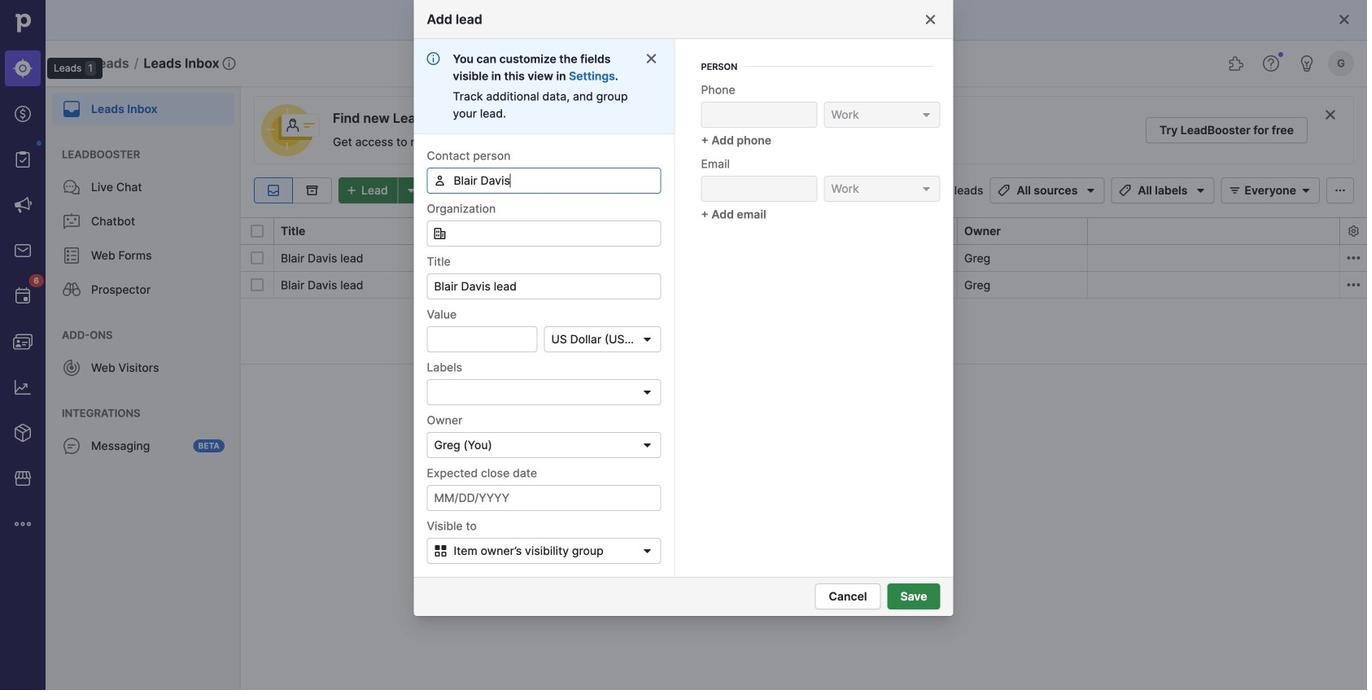 Task type: locate. For each thing, give the bounding box(es) containing it.
grid
[[241, 217, 1368, 690]]

add lead element
[[339, 177, 425, 204]]

open menu image
[[641, 386, 654, 399]]

1 color undefined image from the top
[[62, 99, 81, 119]]

color undefined image up the campaigns image
[[13, 150, 33, 169]]

quick add image
[[850, 54, 869, 73]]

color primary image
[[1338, 13, 1351, 26], [645, 52, 658, 65], [920, 182, 933, 195], [342, 184, 361, 197], [1116, 184, 1135, 197], [1191, 184, 1211, 197], [1297, 184, 1316, 197], [1331, 184, 1351, 197], [433, 227, 447, 240], [251, 278, 264, 291], [431, 545, 451, 558]]

dialog
[[0, 0, 1368, 690]]

2 row from the top
[[241, 271, 1368, 299]]

color undefined image down the sales inbox icon
[[13, 287, 33, 306]]

color undefined image
[[13, 150, 33, 169], [62, 212, 81, 231], [62, 246, 81, 265], [13, 287, 33, 306], [62, 358, 81, 378]]

more image
[[13, 514, 33, 534]]

None field
[[824, 102, 941, 128], [427, 168, 661, 194], [824, 176, 941, 202], [427, 221, 661, 247], [544, 326, 661, 352], [427, 379, 661, 405], [427, 432, 661, 458], [824, 102, 941, 128], [427, 168, 661, 194], [824, 176, 941, 202], [427, 221, 661, 247], [544, 326, 661, 352], [427, 432, 661, 458]]

color undefined image right the campaigns image
[[62, 212, 81, 231]]

menu item
[[0, 46, 46, 91], [46, 86, 241, 125]]

1 vertical spatial color secondary image
[[1348, 225, 1361, 238]]

1 row from the top
[[241, 245, 1368, 272]]

color undefined image right the sales inbox icon
[[62, 246, 81, 265]]

marketplace image
[[13, 469, 33, 488]]

None text field
[[701, 102, 818, 128], [427, 168, 661, 194], [427, 221, 661, 247], [701, 102, 818, 128], [427, 168, 661, 194], [427, 221, 661, 247]]

2 color undefined image from the top
[[62, 177, 81, 197]]

deals image
[[13, 104, 33, 124]]

color primary image
[[920, 108, 933, 121], [433, 174, 447, 187], [994, 184, 1014, 197], [1081, 184, 1101, 197], [1226, 184, 1245, 197], [251, 225, 264, 238], [251, 252, 264, 265], [641, 333, 654, 346], [641, 439, 654, 452], [638, 545, 657, 558]]

None text field
[[701, 176, 818, 202], [427, 274, 661, 300], [427, 326, 538, 352], [701, 176, 818, 202], [427, 274, 661, 300], [427, 326, 538, 352]]

color secondary image
[[1324, 108, 1337, 121], [1348, 225, 1361, 238], [1344, 248, 1364, 268]]

row
[[241, 245, 1368, 272], [241, 271, 1368, 299]]

archive image
[[302, 184, 322, 197]]

home image
[[11, 11, 35, 35]]

color undefined image
[[62, 99, 81, 119], [62, 177, 81, 197], [62, 280, 81, 300], [62, 436, 81, 456]]

menu
[[0, 0, 103, 690], [46, 86, 241, 690]]

Search Pipedrive field
[[537, 47, 830, 80]]

color undefined image right insights image
[[62, 358, 81, 378]]



Task type: describe. For each thing, give the bounding box(es) containing it.
campaigns image
[[13, 195, 33, 215]]

info image
[[223, 57, 236, 70]]

products image
[[13, 423, 33, 443]]

4 color undefined image from the top
[[62, 436, 81, 456]]

MM/DD/YYYY text field
[[427, 485, 661, 511]]

contacts image
[[13, 332, 33, 352]]

color warning image
[[444, 279, 457, 292]]

close image
[[924, 13, 937, 26]]

color info image
[[427, 52, 440, 65]]

menu toggle image
[[62, 54, 81, 73]]

leads image
[[13, 59, 33, 78]]

3 color undefined image from the top
[[62, 280, 81, 300]]

0 vertical spatial color secondary image
[[1324, 108, 1337, 121]]

add lead options image
[[402, 184, 421, 197]]

sales inbox image
[[13, 241, 33, 260]]

sales assistant image
[[1298, 54, 1317, 73]]

none field open menu
[[427, 379, 661, 405]]

2 vertical spatial color secondary image
[[1344, 248, 1364, 268]]

quick help image
[[1262, 54, 1281, 73]]

color warning image
[[444, 252, 457, 265]]

color secondary image
[[1344, 275, 1364, 295]]

inbox image
[[264, 184, 283, 197]]

insights image
[[13, 378, 33, 397]]



Task type: vqa. For each thing, say whether or not it's contained in the screenshot.
"color warning" icon associated with color secondary icon to the bottom
no



